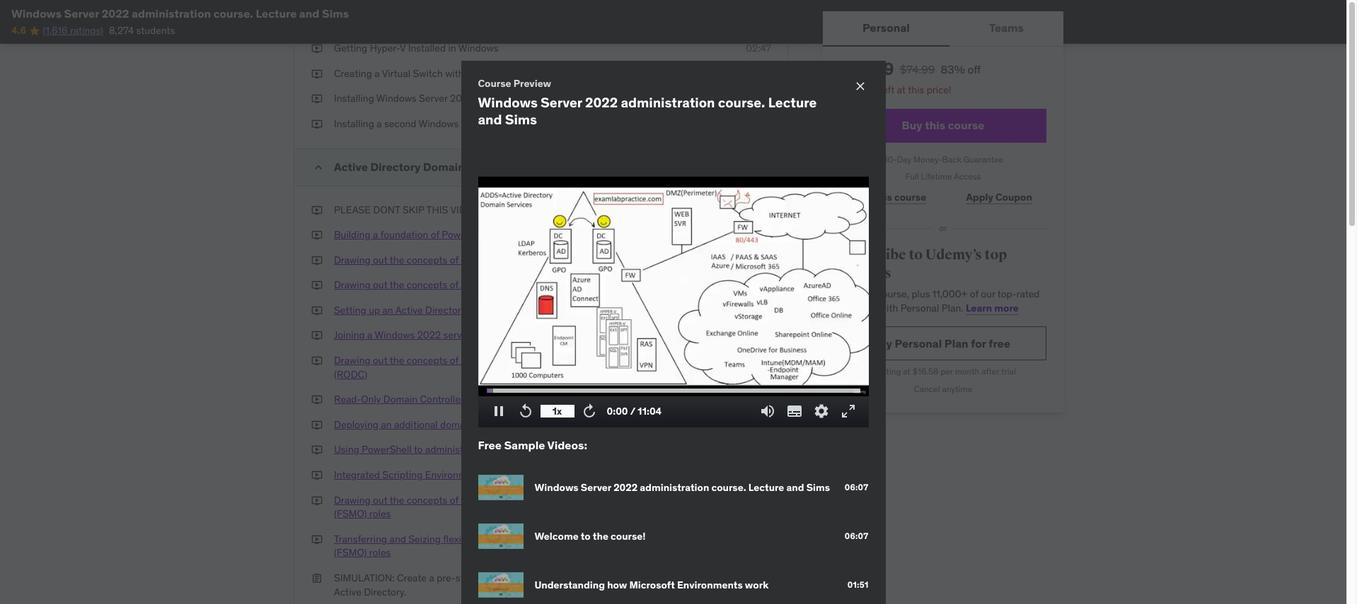 Task type: locate. For each thing, give the bounding box(es) containing it.
of inside drawing out the concepts of flexible single master operations (fsmo) roles
[[450, 494, 458, 507]]

course inside "button"
[[948, 118, 985, 132]]

4.6
[[11, 24, 26, 37]]

0 vertical spatial 1
[[854, 83, 858, 96]]

v down iso
[[504, 67, 510, 80]]

only up deploying in the bottom left of the page
[[361, 394, 381, 406]]

1 horizontal spatial read-
[[461, 355, 488, 367]]

of for drawing out the concepts of active directory partitions
[[450, 279, 458, 292]]

06:07 for windows server 2022 administration course. lecture and sims
[[845, 483, 868, 493]]

teams button
[[949, 11, 1063, 45]]

to inside deploying an additional domain controller to a domain 'button'
[[520, 419, 529, 431]]

0 horizontal spatial directory
[[370, 160, 421, 174]]

directory down the drawing out the concepts of active directory partitions button
[[425, 304, 466, 317]]

only inside read-only domain controllers (rodcs) deployment button
[[361, 394, 381, 406]]

operations inside drawing out the concepts of flexible single master operations (fsmo) roles
[[557, 494, 604, 507]]

0 vertical spatial (fsmo)
[[334, 508, 367, 521]]

1 horizontal spatial within
[[494, 229, 521, 241]]

the for read-
[[390, 355, 404, 367]]

administration
[[132, 6, 211, 21], [621, 94, 715, 111], [640, 482, 709, 494]]

1 vertical spatial virtual
[[496, 92, 525, 105]]

1 vertical spatial 11:04
[[638, 405, 662, 418]]

course. inside course preview windows server 2022 administration course. lecture and sims
[[718, 94, 765, 111]]

preview for 20:20
[[687, 229, 722, 241]]

1 vertical spatial administration
[[621, 94, 715, 111]]

price!
[[927, 83, 951, 96]]

server inside course preview windows server 2022 administration course. lecture and sims
[[541, 94, 582, 111]]

server down switch
[[419, 92, 448, 105]]

course preview windows server 2022 administration course. lecture and sims
[[478, 77, 817, 128]]

1 xsmall image from the top
[[311, 42, 323, 56]]

buy
[[902, 118, 922, 132]]

personal inside get this course, plus 11,000+ of our top-rated courses, with personal plan.
[[900, 302, 939, 315]]

domain up drawing out the concepts of read-only domain controller (rodc) button
[[492, 329, 525, 342]]

welcome to the course!
[[535, 531, 646, 543]]

flexible inside transferring and seizing flexible single master operations (fsmo) roles
[[443, 533, 475, 546]]

controller
[[475, 419, 518, 431]]

2 drawing from the top
[[334, 279, 371, 292]]

4 drawing from the top
[[334, 494, 371, 507]]

1 roles from the top
[[369, 508, 391, 521]]

this right buy
[[925, 118, 945, 132]]

progress bar slider
[[486, 383, 860, 400]]

1 vertical spatial (fsmo)
[[334, 547, 367, 560]]

a
[[374, 67, 380, 80], [488, 92, 494, 105], [377, 117, 382, 130], [531, 117, 536, 130], [373, 229, 378, 241], [367, 329, 373, 342], [484, 329, 489, 342], [531, 419, 536, 431], [429, 572, 434, 585]]

controller inside drawing out the concepts of read-only domain controller (rodc)
[[547, 355, 591, 367]]

1 vertical spatial 1
[[726, 572, 730, 585]]

of down this
[[431, 229, 439, 241]]

2022 inside course preview windows server 2022 administration course. lecture and sims
[[585, 94, 618, 111]]

0 vertical spatial windows server 2022 administration course. lecture and sims
[[11, 6, 349, 21]]

day
[[897, 154, 911, 165]]

0 vertical spatial directory
[[370, 160, 421, 174]]

1 question
[[726, 572, 771, 585]]

personal
[[863, 21, 910, 35], [900, 302, 939, 315], [895, 337, 942, 351]]

1 out from the top
[[373, 254, 387, 267]]

domain down read-only domain controllers (rodcs) deployment button
[[440, 419, 473, 431]]

0 vertical spatial at
[[897, 83, 906, 96]]

1 vertical spatial at
[[903, 367, 911, 377]]

2 vertical spatial directory
[[425, 304, 466, 317]]

drawing inside drawing out the concepts of domain, trees and forests button
[[334, 254, 371, 267]]

read-only domain controllers (rodcs) deployment
[[334, 394, 564, 406]]

controller up deployment
[[547, 355, 591, 367]]

please
[[334, 203, 371, 216]]

to inside joining a windows 2022 server to a domain button
[[473, 329, 482, 342]]

active down simulation:
[[334, 586, 361, 599]]

windows
[[11, 6, 62, 21], [394, 17, 434, 29], [458, 42, 498, 55], [376, 92, 416, 105], [478, 94, 538, 111], [419, 117, 459, 130], [375, 329, 415, 342], [535, 482, 579, 494]]

server up installed
[[437, 17, 465, 29]]

to left udemy's
[[909, 246, 923, 264]]

0 vertical spatial only
[[488, 355, 508, 367]]

plan.
[[941, 302, 963, 315]]

1 horizontal spatial virtual
[[496, 92, 525, 105]]

concepts inside drawing out the concepts of read-only domain controller (rodc)
[[407, 355, 447, 367]]

out inside drawing out the concepts of flexible single master operations (fsmo) roles
[[373, 494, 387, 507]]

administration inside course preview windows server 2022 administration course. lecture and sims
[[621, 94, 715, 111]]

4 xsmall image from the top
[[311, 229, 323, 242]]

single
[[495, 494, 521, 507], [477, 533, 504, 546]]

hyper-
[[370, 42, 400, 55], [474, 67, 504, 80]]

1 vertical spatial course.
[[718, 94, 765, 111]]

concepts down foundation
[[407, 254, 447, 267]]

10 xsmall image from the top
[[311, 494, 323, 508]]

video
[[450, 203, 480, 216]]

1 vertical spatial 06:38
[[745, 469, 771, 482]]

rewind 5 seconds image
[[517, 403, 534, 420]]

0 vertical spatial roles
[[369, 508, 391, 521]]

gift this course
[[854, 191, 926, 204]]

1 drawing from the top
[[334, 254, 371, 267]]

directory down the second
[[370, 160, 421, 174]]

0 vertical spatial installing
[[334, 92, 374, 105]]

plan
[[944, 337, 968, 351]]

xsmall image
[[311, 42, 323, 56], [311, 117, 323, 131], [311, 203, 323, 217], [311, 279, 323, 293], [311, 329, 323, 343], [311, 355, 323, 368], [311, 419, 323, 433], [311, 444, 323, 458], [311, 469, 323, 483], [311, 494, 323, 508], [311, 572, 323, 586]]

of inside drawing out the concepts of read-only domain controller (rodc)
[[450, 355, 458, 367]]

1 vertical spatial within
[[494, 229, 521, 241]]

0:00
[[607, 405, 628, 418]]

to up "sample"
[[520, 419, 529, 431]]

the inside drawing out the concepts of flexible single master operations (fsmo) roles
[[390, 494, 404, 507]]

06:38 down 02:47
[[745, 92, 771, 105]]

small image
[[311, 160, 325, 174]]

installed
[[408, 42, 446, 55]]

$12.99
[[840, 58, 894, 80]]

2 horizontal spatial virtual
[[538, 117, 567, 130]]

1 vertical spatial lecture
[[768, 94, 817, 111]]

2 installing from the top
[[334, 117, 374, 130]]

active inside dropdown button
[[334, 160, 368, 174]]

3 out from the top
[[373, 355, 387, 367]]

domain left the 'service'
[[423, 160, 465, 174]]

domain inside dropdown button
[[423, 160, 465, 174]]

flexible down drawing out the concepts of flexible single master operations (fsmo) roles
[[443, 533, 475, 546]]

2022 up forests
[[554, 229, 578, 241]]

learn
[[966, 302, 992, 315]]

only up (rodcs)
[[488, 355, 508, 367]]

0 horizontal spatial within
[[445, 67, 472, 80]]

powershell
[[442, 229, 492, 241], [362, 444, 412, 457]]

out down foundation
[[373, 254, 387, 267]]

3 drawing from the top
[[334, 355, 371, 367]]

1 vertical spatial sims
[[505, 111, 537, 128]]

drawing up (rodc) on the bottom left
[[334, 355, 371, 367]]

scripting
[[382, 469, 423, 482]]

read- inside drawing out the concepts of read-only domain controller (rodc)
[[461, 355, 488, 367]]

free
[[989, 337, 1010, 351]]

month
[[955, 367, 979, 377]]

access
[[954, 171, 981, 182]]

directory down trees
[[490, 279, 531, 292]]

within inside button
[[494, 229, 521, 241]]

installing for installing a second windows server 2022 as a virtual machine
[[334, 117, 374, 130]]

in
[[448, 42, 456, 55], [594, 572, 601, 585]]

domain up deployment
[[510, 355, 544, 367]]

a inside simulation: create a pre-staged rodc computer object in active directory.
[[429, 572, 434, 585]]

powershell down video
[[442, 229, 492, 241]]

try personal plan for free link
[[840, 327, 1046, 361]]

1 vertical spatial course
[[894, 191, 926, 204]]

06:38 down 03:47
[[745, 469, 771, 482]]

a left pre-
[[429, 572, 434, 585]]

roles down "transferring" at the left bottom of page
[[369, 547, 391, 560]]

server up welcome to the course!
[[581, 482, 611, 494]]

flexible inside drawing out the concepts of flexible single master operations (fsmo) roles
[[461, 494, 492, 507]]

learn more link
[[966, 302, 1019, 315]]

of down environment
[[450, 494, 458, 507]]

drawing inside drawing out the concepts of flexible single master operations (fsmo) roles
[[334, 494, 371, 507]]

setting
[[334, 304, 366, 317]]

1 horizontal spatial course
[[948, 118, 985, 132]]

1 vertical spatial powershell
[[362, 444, 412, 457]]

0 vertical spatial flexible
[[461, 494, 492, 507]]

this inside "button"
[[925, 118, 945, 132]]

7 xsmall image from the top
[[311, 394, 323, 407]]

at left $16.58
[[903, 367, 911, 377]]

01:42
[[747, 203, 771, 216]]

preview for 16:18
[[691, 304, 726, 317]]

1 concepts from the top
[[407, 254, 447, 267]]

3 xsmall image from the top
[[311, 203, 323, 217]]

0 vertical spatial an
[[382, 304, 393, 317]]

server up active directory domain service (adds) deployment dropdown button
[[541, 94, 582, 111]]

active up joining a windows 2022 server to a domain
[[395, 304, 423, 317]]

1 vertical spatial directory
[[490, 279, 531, 292]]

0 vertical spatial read-
[[461, 355, 488, 367]]

within up installing windows server 2022 as a virtual machine
[[445, 67, 472, 80]]

machine up deployment
[[569, 117, 607, 130]]

0 vertical spatial powershell
[[442, 229, 492, 241]]

6 xsmall image from the top
[[311, 355, 323, 368]]

this inside get this course, plus 11,000+ of our top-rated courses, with personal plan.
[[858, 288, 875, 301]]

within up trees
[[494, 229, 521, 241]]

2022 down course
[[492, 117, 516, 130]]

1 vertical spatial v
[[504, 67, 510, 80]]

1 vertical spatial in
[[594, 572, 601, 585]]

0 vertical spatial hyper-
[[370, 42, 400, 55]]

2022 up deployment
[[585, 94, 618, 111]]

off
[[968, 62, 981, 76]]

4 out from the top
[[373, 494, 387, 507]]

an right up
[[382, 304, 393, 317]]

1 vertical spatial master
[[506, 533, 537, 546]]

11 xsmall image from the top
[[311, 572, 323, 586]]

2022
[[102, 6, 129, 21], [468, 17, 491, 29], [450, 92, 474, 105], [585, 94, 618, 111], [492, 117, 516, 130], [554, 229, 578, 241], [417, 329, 441, 342], [614, 482, 638, 494]]

concepts down integrated scripting environment (ise) button
[[407, 494, 447, 507]]

forests
[[544, 254, 578, 267]]

1 horizontal spatial windows server 2022 administration course. lecture and sims
[[535, 482, 830, 494]]

drawing inside drawing out the concepts of read-only domain controller (rodc)
[[334, 355, 371, 367]]

virtual
[[382, 67, 410, 80], [496, 92, 525, 105], [538, 117, 567, 130]]

2 horizontal spatial domain
[[539, 419, 572, 431]]

1 06:07 from the top
[[845, 483, 868, 493]]

single inside transferring and seizing flexible single master operations (fsmo) roles
[[477, 533, 504, 546]]

12:22
[[748, 394, 771, 406]]

as
[[476, 92, 486, 105], [518, 117, 528, 130]]

personal up $16.58
[[895, 337, 942, 351]]

domain down 1x
[[539, 419, 572, 431]]

installing a second windows server 2022 as a virtual machine
[[334, 117, 607, 130]]

controller
[[505, 304, 549, 317], [547, 355, 591, 367]]

domain inside button
[[492, 329, 525, 342]]

with
[[879, 302, 898, 315]]

11:04 down the 13:01
[[749, 279, 771, 292]]

2 vertical spatial lecture
[[748, 482, 784, 494]]

read- down (rodc) on the bottom left
[[334, 394, 361, 406]]

virtual up active directory domain service (adds) deployment dropdown button
[[538, 117, 567, 130]]

0 vertical spatial 11:04
[[749, 279, 771, 292]]

of down server
[[450, 355, 458, 367]]

a inside 'button'
[[531, 419, 536, 431]]

2 out from the top
[[373, 279, 387, 292]]

in right installed
[[448, 42, 456, 55]]

1x
[[552, 405, 562, 418]]

1 vertical spatial operations
[[539, 533, 586, 546]]

1 vertical spatial personal
[[900, 302, 939, 315]]

as down course
[[476, 92, 486, 105]]

flexible down "(ise)"
[[461, 494, 492, 507]]

subscribe
[[840, 246, 906, 264]]

1 vertical spatial as
[[518, 117, 528, 130]]

(1,616 ratings)
[[43, 24, 103, 37]]

1 horizontal spatial powershell
[[442, 229, 492, 241]]

0 vertical spatial lecture
[[256, 6, 297, 21]]

2 vertical spatial sims
[[806, 482, 830, 494]]

integrated scripting environment (ise)
[[334, 469, 505, 482]]

the for active
[[390, 279, 404, 292]]

1 installing from the top
[[334, 92, 374, 105]]

course.
[[213, 6, 253, 21], [718, 94, 765, 111], [711, 482, 746, 494]]

1 vertical spatial only
[[361, 394, 381, 406]]

forward 5 seconds image
[[581, 403, 598, 420]]

0 vertical spatial course
[[948, 118, 985, 132]]

0 vertical spatial course.
[[213, 6, 253, 21]]

1 vertical spatial flexible
[[443, 533, 475, 546]]

roles
[[369, 508, 391, 521], [369, 547, 391, 560]]

0 vertical spatial operations
[[557, 494, 604, 507]]

windows down course
[[478, 94, 538, 111]]

a right joining
[[367, 329, 373, 342]]

1 (fsmo) from the top
[[334, 508, 367, 521]]

0 horizontal spatial machine
[[527, 92, 564, 105]]

0 vertical spatial master
[[524, 494, 554, 507]]

learn more
[[966, 302, 1019, 315]]

server up forests
[[523, 229, 552, 241]]

0 vertical spatial within
[[445, 67, 472, 80]]

to inside using powershell to administer servers remotely button
[[414, 444, 423, 457]]

1 vertical spatial 06:07
[[845, 531, 868, 542]]

domain for controller
[[539, 419, 572, 431]]

0 horizontal spatial v
[[400, 42, 406, 55]]

setting up an active directory domain controller button
[[334, 304, 549, 318]]

1 horizontal spatial 1
[[854, 83, 858, 96]]

hyper- down downloading
[[370, 42, 400, 55]]

1 vertical spatial hyper-
[[474, 67, 504, 80]]

preview for 08:14
[[689, 355, 724, 367]]

course for gift this course
[[894, 191, 926, 204]]

0 horizontal spatial as
[[476, 92, 486, 105]]

0 horizontal spatial powershell
[[362, 444, 412, 457]]

2 concepts from the top
[[407, 279, 447, 292]]

roles inside transferring and seizing flexible single master operations (fsmo) roles
[[369, 547, 391, 560]]

as up (adds)
[[518, 117, 528, 130]]

this right 'gift'
[[874, 191, 892, 204]]

1 horizontal spatial v
[[504, 67, 510, 80]]

transferring and seizing flexible single master operations (fsmo) roles
[[334, 533, 586, 560]]

powershell up scripting
[[362, 444, 412, 457]]

subscribe to udemy's top courses
[[840, 246, 1007, 282]]

01:51
[[847, 580, 868, 591]]

1
[[854, 83, 858, 96], [726, 572, 730, 585]]

02:47
[[746, 42, 771, 55]]

0 horizontal spatial 11:04
[[638, 405, 662, 418]]

apply
[[966, 191, 993, 204]]

out up up
[[373, 279, 387, 292]]

to
[[909, 246, 923, 264], [473, 329, 482, 342], [520, 419, 529, 431], [414, 444, 423, 457], [581, 531, 591, 543]]

(fsmo) down "transferring" at the left bottom of page
[[334, 547, 367, 560]]

1 horizontal spatial in
[[594, 572, 601, 585]]

building
[[334, 229, 370, 241]]

0 vertical spatial virtual
[[382, 67, 410, 80]]

3 concepts from the top
[[407, 355, 447, 367]]

course down full
[[894, 191, 926, 204]]

to right welcome
[[581, 531, 591, 543]]

of for drawing out the concepts of read-only domain controller (rodc)
[[450, 355, 458, 367]]

hyper- up installing windows server 2022 as a virtual machine
[[474, 67, 504, 80]]

0:00 / 11:04
[[607, 405, 662, 418]]

7 xsmall image from the top
[[311, 419, 323, 433]]

at inside starting at $16.58 per month after trial cancel anytime
[[903, 367, 911, 377]]

concepts for active
[[407, 279, 447, 292]]

0 horizontal spatial read-
[[334, 394, 361, 406]]

of down drawing out the concepts of domain, trees and forests button
[[450, 279, 458, 292]]

an left "additional"
[[381, 419, 392, 431]]

tab list
[[823, 11, 1063, 47]]

drawing for drawing out the concepts of flexible single master operations (fsmo) roles
[[334, 494, 371, 507]]

virtual left switch
[[382, 67, 410, 80]]

0 vertical spatial single
[[495, 494, 521, 507]]

0 horizontal spatial only
[[361, 394, 381, 406]]

domain up "additional"
[[383, 394, 418, 406]]

11:04 right /
[[638, 405, 662, 418]]

preview inside course preview windows server 2022 administration course. lecture and sims
[[513, 77, 551, 90]]

the inside drawing out the concepts of read-only domain controller (rodc)
[[390, 355, 404, 367]]

or
[[939, 223, 947, 234]]

1 left the question
[[726, 572, 730, 585]]

the for domain,
[[390, 254, 404, 267]]

this down $74.99
[[908, 83, 924, 96]]

1 vertical spatial windows server 2022 administration course. lecture and sims
[[535, 482, 830, 494]]

5 xsmall image from the top
[[311, 329, 323, 343]]

domain,
[[461, 254, 497, 267]]

get this course, plus 11,000+ of our top-rated courses, with personal plan.
[[840, 288, 1040, 315]]

roles up "transferring" at the left bottom of page
[[369, 508, 391, 521]]

1 xsmall image from the top
[[311, 17, 323, 31]]

0 vertical spatial machine
[[527, 92, 564, 105]]

4 concepts from the top
[[407, 494, 447, 507]]

2022 up installing a second windows server 2022 as a virtual machine
[[450, 92, 474, 105]]

2022 up 8,274
[[102, 6, 129, 21]]

1 vertical spatial single
[[477, 533, 504, 546]]

close modal image
[[853, 79, 867, 93]]

1 vertical spatial controller
[[547, 355, 591, 367]]

in right object
[[594, 572, 601, 585]]

gift
[[854, 191, 872, 204]]

concepts up setting up an active directory domain controller
[[407, 279, 447, 292]]

2 roles from the top
[[369, 547, 391, 560]]

transferring
[[334, 533, 387, 546]]

concepts down joining a windows 2022 server to a domain button
[[407, 355, 447, 367]]

domain inside drawing out the concepts of read-only domain controller (rodc)
[[510, 355, 544, 367]]

2 06:07 from the top
[[845, 531, 868, 542]]

0 vertical spatial 06:38
[[745, 92, 771, 105]]

out inside drawing out the concepts of read-only domain controller (rodc)
[[373, 355, 387, 367]]

1 horizontal spatial sims
[[505, 111, 537, 128]]

xsmall image
[[311, 17, 323, 31], [311, 67, 323, 81], [311, 92, 323, 106], [311, 229, 323, 242], [311, 254, 323, 268], [311, 304, 323, 318], [311, 394, 323, 407], [311, 533, 323, 547]]

to up integrated scripting environment (ise)
[[414, 444, 423, 457]]

within
[[445, 67, 472, 80], [494, 229, 521, 241]]

drawing down building
[[334, 254, 371, 267]]

back
[[942, 154, 962, 165]]

course up back
[[948, 118, 985, 132]]

an inside 'button'
[[381, 419, 392, 431]]

domain for server
[[492, 329, 525, 342]]

06:07 for welcome to the course!
[[845, 531, 868, 542]]

master up welcome
[[524, 494, 554, 507]]

2 (fsmo) from the top
[[334, 547, 367, 560]]

0 vertical spatial in
[[448, 42, 456, 55]]

master inside drawing out the concepts of flexible single master operations (fsmo) roles
[[524, 494, 554, 507]]

0 vertical spatial sims
[[322, 6, 349, 21]]

1 horizontal spatial only
[[488, 355, 508, 367]]

out for drawing out the concepts of domain, trees and forests
[[373, 254, 387, 267]]

at right left
[[897, 83, 906, 96]]

this inside $12.99 $74.99 83% off 1 day left at this price!
[[908, 83, 924, 96]]

active right small image
[[334, 160, 368, 174]]

out for drawing out the concepts of read-only domain controller (rodc)
[[373, 355, 387, 367]]

concepts for flexible
[[407, 494, 447, 507]]

in inside simulation: create a pre-staged rodc computer object in active directory.
[[594, 572, 601, 585]]

2 vertical spatial course.
[[711, 482, 746, 494]]

windows down up
[[375, 329, 415, 342]]

0 horizontal spatial course
[[894, 191, 926, 204]]

free
[[478, 439, 502, 453]]

work
[[745, 579, 769, 592]]

(fsmo) up "transferring" at the left bottom of page
[[334, 508, 367, 521]]

0 horizontal spatial 1
[[726, 572, 730, 585]]

single down "(ise)"
[[495, 494, 521, 507]]

operations up welcome to the course!
[[557, 494, 604, 507]]

v left installed
[[400, 42, 406, 55]]

to right server
[[473, 329, 482, 342]]

(fsmo)
[[334, 508, 367, 521], [334, 547, 367, 560]]

drawing inside the drawing out the concepts of active directory partitions button
[[334, 279, 371, 292]]

a right server
[[484, 329, 489, 342]]

single down drawing out the concepts of flexible single master operations (fsmo) roles button
[[477, 533, 504, 546]]

of left our
[[970, 288, 979, 301]]

1 horizontal spatial domain
[[492, 329, 525, 342]]

1 left day
[[854, 83, 858, 96]]

concepts inside drawing out the concepts of flexible single master operations (fsmo) roles
[[407, 494, 447, 507]]

installing left the second
[[334, 117, 374, 130]]

setting up an active directory domain controller
[[334, 304, 549, 317]]

trees
[[499, 254, 523, 267]]



Task type: describe. For each thing, give the bounding box(es) containing it.
drawing out the concepts of active directory partitions button
[[334, 279, 576, 293]]

lecture inside course preview windows server 2022 administration course. lecture and sims
[[768, 94, 817, 111]]

0 vertical spatial controller
[[505, 304, 549, 317]]

getting hyper-v installed in windows
[[334, 42, 498, 55]]

rated
[[1016, 288, 1040, 301]]

installing windows server 2022 as a virtual machine
[[334, 92, 564, 105]]

1 horizontal spatial hyper-
[[474, 67, 504, 80]]

understanding
[[535, 579, 605, 592]]

udemy's
[[925, 246, 982, 264]]

environment
[[425, 469, 481, 482]]

joining
[[334, 329, 365, 342]]

1 06:38 from the top
[[745, 92, 771, 105]]

a right building
[[373, 229, 378, 241]]

and inside course preview windows server 2022 administration course. lecture and sims
[[478, 111, 502, 128]]

get
[[840, 288, 856, 301]]

0 vertical spatial administration
[[132, 6, 211, 21]]

skip
[[402, 203, 424, 216]]

windows down iso
[[458, 42, 498, 55]]

pause image
[[490, 403, 507, 420]]

2 xsmall image from the top
[[311, 117, 323, 131]]

directory inside dropdown button
[[370, 160, 421, 174]]

service
[[467, 160, 508, 174]]

trial
[[1001, 367, 1016, 377]]

our
[[981, 288, 995, 301]]

creating a virtual switch within hyper-v
[[334, 67, 510, 80]]

day
[[861, 83, 878, 96]]

concepts for domain,
[[407, 254, 447, 267]]

preview for 06:38
[[687, 469, 722, 482]]

1 horizontal spatial as
[[518, 117, 528, 130]]

iso
[[494, 17, 510, 29]]

courses,
[[840, 302, 877, 315]]

sims inside course preview windows server 2022 administration course. lecture and sims
[[505, 111, 537, 128]]

windows down installing windows server 2022 as a virtual machine
[[419, 117, 459, 130]]

a down course
[[488, 92, 494, 105]]

preview for 13:01
[[691, 254, 726, 267]]

master inside transferring and seizing flexible single master operations (fsmo) roles
[[506, 533, 537, 546]]

2 vertical spatial personal
[[895, 337, 942, 351]]

coupon
[[995, 191, 1032, 204]]

2 vertical spatial virtual
[[538, 117, 567, 130]]

simulation:
[[334, 572, 395, 585]]

this for gift this course
[[874, 191, 892, 204]]

servers
[[474, 444, 507, 457]]

(1,616
[[43, 24, 68, 37]]

of for drawing out the concepts of flexible single master operations (fsmo) roles
[[450, 494, 458, 507]]

0 horizontal spatial in
[[448, 42, 456, 55]]

a left the second
[[377, 117, 382, 130]]

2022 left iso
[[468, 17, 491, 29]]

$16.58
[[913, 367, 938, 377]]

(adds)
[[510, 160, 549, 174]]

30-
[[883, 154, 897, 165]]

course for buy this course
[[948, 118, 985, 132]]

drawing out the concepts of domain, trees and forests
[[334, 254, 578, 267]]

creating
[[334, 67, 372, 80]]

integrated scripting environment (ise) button
[[334, 469, 505, 483]]

controllers
[[420, 394, 469, 406]]

30-day money-back guarantee full lifetime access
[[883, 154, 1003, 182]]

and inside transferring and seizing flexible single master operations (fsmo) roles
[[389, 533, 406, 546]]

powershell inside button
[[362, 444, 412, 457]]

active inside simulation: create a pre-staged rodc computer object in active directory.
[[334, 586, 361, 599]]

subtitles image
[[786, 403, 803, 420]]

concepts for read-
[[407, 355, 447, 367]]

0 horizontal spatial sims
[[322, 6, 349, 21]]

preview for 05:54
[[688, 329, 723, 342]]

an inside button
[[382, 304, 393, 317]]

full
[[905, 171, 919, 182]]

deployment
[[552, 160, 618, 174]]

administer
[[425, 444, 472, 457]]

windows up the second
[[376, 92, 416, 105]]

8 xsmall image from the top
[[311, 533, 323, 547]]

building a foundation of powershell within server 2022 button
[[334, 229, 578, 242]]

using powershell to administer servers remotely
[[334, 444, 548, 457]]

8,274
[[109, 24, 134, 37]]

only inside drawing out the concepts of read-only domain controller (rodc)
[[488, 355, 508, 367]]

plus
[[912, 288, 930, 301]]

try personal plan for free
[[876, 337, 1010, 351]]

drawing out the concepts of active directory partitions
[[334, 279, 576, 292]]

1 vertical spatial read-
[[334, 394, 361, 406]]

preview for 11:04
[[691, 279, 726, 292]]

0 horizontal spatial domain
[[440, 419, 473, 431]]

to inside windows server 2022 administration course. lecture and sims dialog
[[581, 531, 591, 543]]

integrated
[[334, 469, 380, 482]]

deploying an additional domain controller to a domain button
[[334, 419, 572, 433]]

11,000+
[[932, 288, 967, 301]]

0 vertical spatial as
[[476, 92, 486, 105]]

(rodcs)
[[471, 394, 509, 406]]

windows inside course preview windows server 2022 administration course. lecture and sims
[[478, 94, 538, 111]]

windows server 2022 administration course. lecture and sims dialog
[[461, 60, 885, 605]]

2 06:38 from the top
[[745, 469, 771, 482]]

deployment
[[512, 394, 564, 406]]

starting
[[870, 367, 901, 377]]

domain up server
[[468, 304, 502, 317]]

powershell inside button
[[442, 229, 492, 241]]

windows up 4.6
[[11, 6, 62, 21]]

a up (adds)
[[531, 117, 536, 130]]

2022 down setting up an active directory domain controller button
[[417, 329, 441, 342]]

microsoft
[[629, 579, 675, 592]]

1 horizontal spatial directory
[[425, 304, 466, 317]]

1 horizontal spatial 11:04
[[749, 279, 771, 292]]

drawing out the concepts of flexible single master operations (fsmo) roles
[[334, 494, 604, 521]]

20:20
[[745, 229, 771, 241]]

0 horizontal spatial windows server 2022 administration course. lecture and sims
[[11, 6, 349, 21]]

transferring and seizing flexible single master operations (fsmo) roles button
[[334, 533, 617, 561]]

0 vertical spatial v
[[400, 42, 406, 55]]

dont
[[373, 203, 400, 216]]

(fsmo) inside drawing out the concepts of flexible single master operations (fsmo) roles
[[334, 508, 367, 521]]

students
[[136, 24, 175, 37]]

2 horizontal spatial sims
[[806, 482, 830, 494]]

settings image
[[813, 403, 830, 420]]

out for drawing out the concepts of active directory partitions
[[373, 279, 387, 292]]

5 xsmall image from the top
[[311, 254, 323, 268]]

the inside windows server 2022 administration course. lecture and sims dialog
[[593, 531, 608, 543]]

guarantee
[[964, 154, 1003, 165]]

drawing for drawing out the concepts of active directory partitions
[[334, 279, 371, 292]]

windows up 'getting hyper-v installed in windows' in the left top of the page
[[394, 17, 434, 29]]

computer
[[518, 572, 561, 585]]

preview for 12:22
[[690, 394, 725, 406]]

05:54
[[745, 329, 771, 342]]

read-only domain controllers (rodcs) deployment button
[[334, 394, 564, 407]]

operations inside transferring and seizing flexible single master operations (fsmo) roles
[[539, 533, 586, 546]]

active down domain,
[[461, 279, 488, 292]]

object
[[563, 572, 591, 585]]

the for flexible
[[390, 494, 404, 507]]

foundation
[[380, 229, 428, 241]]

6 xsmall image from the top
[[311, 304, 323, 318]]

joining a windows 2022 server to a domain button
[[334, 329, 525, 343]]

0 horizontal spatial hyper-
[[370, 42, 400, 55]]

windows inside button
[[375, 329, 415, 342]]

9 xsmall image from the top
[[311, 469, 323, 483]]

2022 up course!
[[614, 482, 638, 494]]

1 inside $12.99 $74.99 83% off 1 day left at this price!
[[854, 83, 858, 96]]

active directory domain service (adds) deployment
[[334, 160, 618, 174]]

8 xsmall image from the top
[[311, 444, 323, 458]]

deploying an additional domain controller to a domain
[[334, 419, 572, 431]]

pre-
[[437, 572, 455, 585]]

server down installing windows server 2022 as a virtual machine
[[461, 117, 490, 130]]

course
[[478, 77, 511, 90]]

to inside subscribe to udemy's top courses
[[909, 246, 923, 264]]

using powershell to administer servers remotely button
[[334, 444, 548, 458]]

this for get this course, plus 11,000+ of our top-rated courses, with personal plan.
[[858, 288, 875, 301]]

single inside drawing out the concepts of flexible single master operations (fsmo) roles
[[495, 494, 521, 507]]

deploying
[[334, 419, 378, 431]]

more
[[994, 302, 1019, 315]]

please dont skip this video
[[334, 203, 480, 216]]

tab list containing personal
[[823, 11, 1063, 47]]

building a foundation of powershell within server 2022
[[334, 229, 578, 241]]

of for drawing out the concepts of domain, trees and forests
[[450, 254, 458, 267]]

after
[[982, 367, 999, 377]]

sample
[[504, 439, 545, 453]]

windows down videos:
[[535, 482, 579, 494]]

how
[[607, 579, 627, 592]]

(rodc)
[[334, 368, 367, 381]]

4 xsmall image from the top
[[311, 279, 323, 293]]

1 vertical spatial machine
[[569, 117, 607, 130]]

windows server 2022 administration course. lecture and sims inside dialog
[[535, 482, 830, 494]]

simulation: create a pre-staged rodc computer object in active directory.
[[334, 572, 601, 599]]

lifetime
[[921, 171, 952, 182]]

course,
[[877, 288, 909, 301]]

drawing out the concepts of flexible single master operations (fsmo) roles button
[[334, 494, 617, 522]]

out for drawing out the concepts of flexible single master operations (fsmo) roles
[[373, 494, 387, 507]]

money-
[[913, 154, 942, 165]]

at inside $12.99 $74.99 83% off 1 day left at this price!
[[897, 83, 906, 96]]

roles inside drawing out the concepts of flexible single master operations (fsmo) roles
[[369, 508, 391, 521]]

getting
[[334, 42, 367, 55]]

rodc
[[488, 572, 516, 585]]

11:04 inside windows server 2022 administration course. lecture and sims dialog
[[638, 405, 662, 418]]

server up ratings)
[[64, 6, 99, 21]]

drawing out the concepts of domain, trees and forests button
[[334, 254, 578, 268]]

a right creating
[[374, 67, 380, 80]]

2 vertical spatial administration
[[640, 482, 709, 494]]

welcome
[[535, 531, 579, 543]]

understanding how microsoft environments work
[[535, 579, 769, 592]]

up
[[369, 304, 380, 317]]

preview for 03:47
[[688, 419, 723, 431]]

(fsmo) inside transferring and seizing flexible single master operations (fsmo) roles
[[334, 547, 367, 560]]

8,274 students
[[109, 24, 175, 37]]

fullscreen image
[[839, 403, 856, 420]]

installing for installing windows server 2022 as a virtual machine
[[334, 92, 374, 105]]

3 xsmall image from the top
[[311, 92, 323, 106]]

drawing for drawing out the concepts of domain, trees and forests
[[334, 254, 371, 267]]

of inside get this course, plus 11,000+ of our top-rated courses, with personal plan.
[[970, 288, 979, 301]]

server inside button
[[523, 229, 552, 241]]

mute image
[[759, 403, 776, 420]]

drawing for drawing out the concepts of read-only domain controller (rodc)
[[334, 355, 371, 367]]

remotely
[[509, 444, 548, 457]]

this for buy this course
[[925, 118, 945, 132]]

personal inside button
[[863, 21, 910, 35]]

2 xsmall image from the top
[[311, 67, 323, 81]]

0 horizontal spatial virtual
[[382, 67, 410, 80]]

second
[[384, 117, 416, 130]]



Task type: vqa. For each thing, say whether or not it's contained in the screenshot.
DONT
yes



